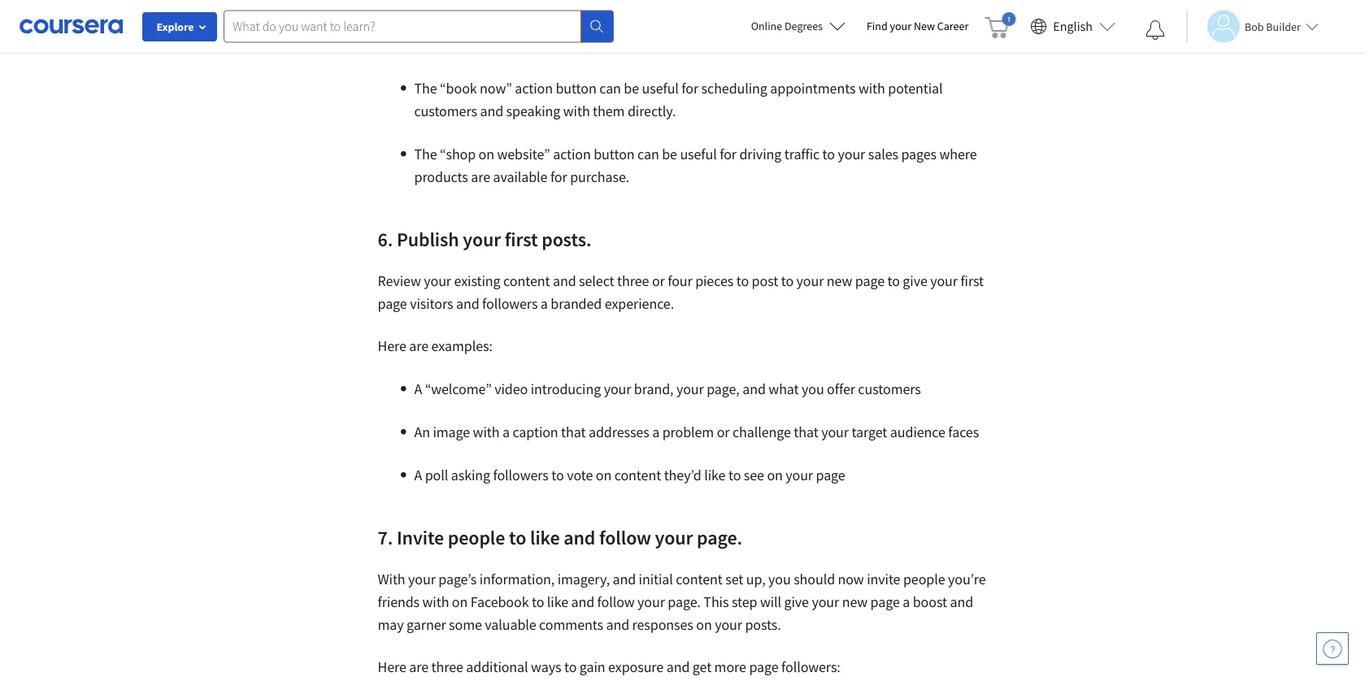 Task type: locate. For each thing, give the bounding box(es) containing it.
online degrees button
[[738, 8, 859, 44]]

to
[[823, 145, 835, 163], [737, 272, 749, 290], [781, 272, 794, 290], [888, 272, 900, 290], [552, 466, 564, 485], [729, 466, 741, 485], [509, 525, 527, 550], [532, 593, 544, 612], [564, 658, 577, 677]]

find
[[867, 19, 888, 33]]

an image with a caption that addresses a problem or challenge that your target audience faces
[[414, 423, 979, 442]]

"shop
[[440, 145, 476, 163]]

ways
[[531, 658, 562, 677]]

the inside the "follow" action button can be useful for growing your following and gaining exposure on the facebook platform.
[[414, 13, 437, 32]]

2 vertical spatial can
[[638, 145, 659, 163]]

with inside with your page's information, imagery, and initial content set up, you should now invite people you're friends with on facebook to like and follow your page. this step will give your new page a boost and may garner some valuable comments and responses on your posts.
[[423, 593, 449, 612]]

step
[[732, 593, 758, 612]]

0 horizontal spatial content
[[504, 272, 550, 290]]

0 vertical spatial customers
[[414, 102, 477, 120]]

1 horizontal spatial you
[[802, 380, 824, 399]]

0 vertical spatial be
[[602, 13, 617, 32]]

page. up 'set'
[[697, 525, 743, 550]]

1 vertical spatial be
[[624, 79, 639, 98]]

degrees
[[785, 19, 823, 33]]

and left get
[[667, 658, 690, 677]]

explore
[[157, 20, 194, 34]]

like up comments
[[547, 593, 569, 612]]

directly.
[[628, 102, 676, 120]]

exposure
[[894, 13, 949, 32], [608, 658, 664, 677]]

followers inside the review your existing content and select three or four pieces to post to your new page to give your first page visitors and followers a branded experience.
[[482, 295, 538, 313]]

and down you're
[[950, 593, 974, 612]]

2 here from the top
[[378, 658, 407, 677]]

useful down the "book now" action button can be useful for scheduling appointments with potential customers and speaking with them directly.
[[680, 145, 717, 163]]

2 a from the top
[[414, 466, 422, 485]]

2 vertical spatial action
[[553, 145, 591, 163]]

1 horizontal spatial content
[[615, 466, 661, 485]]

exposure right "find"
[[894, 13, 949, 32]]

0 vertical spatial people
[[448, 525, 505, 550]]

you right up,
[[769, 571, 791, 589]]

new
[[827, 272, 853, 290], [842, 593, 868, 612]]

0 vertical spatial posts.
[[542, 227, 592, 251]]

them
[[593, 102, 625, 120]]

and left "gaining"
[[820, 13, 844, 32]]

with
[[859, 79, 886, 98], [564, 102, 590, 120], [473, 423, 500, 442], [423, 593, 449, 612]]

on right the "shop
[[479, 145, 495, 163]]

2 horizontal spatial can
[[638, 145, 659, 163]]

1 vertical spatial content
[[615, 466, 661, 485]]

content left they'd
[[615, 466, 661, 485]]

with your page's information, imagery, and initial content set up, you should now invite people you're friends with on facebook to like and follow your page. this step will give your new page a boost and may garner some valuable comments and responses on your posts.
[[378, 571, 986, 634]]

0 vertical spatial action
[[492, 13, 530, 32]]

customers
[[414, 102, 477, 120], [858, 380, 921, 399]]

1 vertical spatial three
[[432, 658, 464, 677]]

1 vertical spatial you
[[769, 571, 791, 589]]

content right existing
[[504, 272, 550, 290]]

the up products
[[414, 145, 437, 163]]

1 vertical spatial can
[[600, 79, 621, 98]]

like up information,
[[530, 525, 560, 550]]

0 horizontal spatial posts.
[[542, 227, 592, 251]]

for left driving
[[720, 145, 737, 163]]

to inside the "shop on website" action button can be useful for driving traffic to your sales pages where products are available for purchase.
[[823, 145, 835, 163]]

0 vertical spatial content
[[504, 272, 550, 290]]

give inside the review your existing content and select three or four pieces to post to your new page to give your first page visitors and followers a branded experience.
[[903, 272, 928, 290]]

caption
[[513, 423, 559, 442]]

new right post at the right top of page
[[827, 272, 853, 290]]

content inside with your page's information, imagery, and initial content set up, you should now invite people you're friends with on facebook to like and follow your page. this step will give your new page a boost and may garner some valuable comments and responses on your posts.
[[676, 571, 723, 589]]

1 vertical spatial are
[[409, 337, 429, 355]]

existing
[[454, 272, 501, 290]]

0 vertical spatial can
[[577, 13, 599, 32]]

posts. down "will"
[[745, 616, 781, 634]]

three
[[617, 272, 649, 290], [432, 658, 464, 677]]

the for the "follow" action button can be useful for growing your following and gaining exposure on the facebook platform.
[[414, 13, 437, 32]]

visitors
[[410, 295, 453, 313]]

set
[[726, 571, 744, 589]]

image
[[433, 423, 470, 442]]

1 the from the top
[[414, 13, 437, 32]]

with up garner
[[423, 593, 449, 612]]

here down review
[[378, 337, 407, 355]]

action
[[492, 13, 530, 32], [515, 79, 553, 98], [553, 145, 591, 163]]

for left scheduling
[[682, 79, 699, 98]]

1 vertical spatial here
[[378, 658, 407, 677]]

will
[[760, 593, 782, 612]]

button up them
[[556, 79, 597, 98]]

on right see
[[767, 466, 783, 485]]

initial
[[639, 571, 673, 589]]

follow
[[599, 525, 651, 550], [598, 593, 635, 612]]

a poll asking followers to vote on content they'd like to see on your page
[[414, 466, 846, 485]]

a left poll
[[414, 466, 422, 485]]

content inside the review your existing content and select three or four pieces to post to your new page to give your first page visitors and followers a branded experience.
[[504, 272, 550, 290]]

2 horizontal spatial be
[[662, 145, 678, 163]]

following
[[761, 13, 817, 32]]

0 vertical spatial a
[[414, 380, 422, 399]]

shopping cart: 1 item image
[[985, 12, 1016, 38]]

2 vertical spatial the
[[414, 145, 437, 163]]

0 vertical spatial new
[[827, 272, 853, 290]]

action inside the "shop on website" action button can be useful for driving traffic to your sales pages where products are available for purchase.
[[553, 145, 591, 163]]

0 vertical spatial button
[[533, 13, 574, 32]]

button up platform.
[[533, 13, 574, 32]]

a left boost
[[903, 593, 910, 612]]

brand,
[[634, 380, 674, 399]]

0 vertical spatial facebook
[[437, 36, 496, 54]]

1 vertical spatial first
[[961, 272, 984, 290]]

1 vertical spatial facebook
[[471, 593, 529, 612]]

are down the "shop
[[471, 168, 491, 186]]

useful left growing
[[620, 13, 656, 32]]

1 vertical spatial like
[[530, 525, 560, 550]]

2 vertical spatial be
[[662, 145, 678, 163]]

followers down existing
[[482, 295, 538, 313]]

1 horizontal spatial customers
[[858, 380, 921, 399]]

useful
[[620, 13, 656, 32], [642, 79, 679, 98], [680, 145, 717, 163]]

here down may
[[378, 658, 407, 677]]

customers down ""book"
[[414, 102, 477, 120]]

page. up the responses
[[668, 593, 701, 612]]

experience.
[[605, 295, 674, 313]]

2 vertical spatial content
[[676, 571, 723, 589]]

three up "experience."
[[617, 272, 649, 290]]

0 vertical spatial like
[[705, 466, 726, 485]]

the left ""book"
[[414, 79, 437, 98]]

1 vertical spatial follow
[[598, 593, 635, 612]]

available
[[493, 168, 548, 186]]

0 vertical spatial give
[[903, 272, 928, 290]]

3 the from the top
[[414, 145, 437, 163]]

2 vertical spatial like
[[547, 593, 569, 612]]

to inside with your page's information, imagery, and initial content set up, you should now invite people you're friends with on facebook to like and follow your page. this step will give your new page a boost and may garner some valuable comments and responses on your posts.
[[532, 593, 544, 612]]

2 vertical spatial are
[[409, 658, 429, 677]]

on right 'new'
[[952, 13, 968, 32]]

like right they'd
[[705, 466, 726, 485]]

0 vertical spatial follow
[[599, 525, 651, 550]]

useful inside the "book now" action button can be useful for scheduling appointments with potential customers and speaking with them directly.
[[642, 79, 679, 98]]

1 vertical spatial button
[[556, 79, 597, 98]]

exposure right gain
[[608, 658, 664, 677]]

action up purchase.
[[553, 145, 591, 163]]

page.
[[697, 525, 743, 550], [668, 593, 701, 612]]

what
[[769, 380, 799, 399]]

1 vertical spatial the
[[414, 79, 437, 98]]

the inside the "shop on website" action button can be useful for driving traffic to your sales pages where products are available for purchase.
[[414, 145, 437, 163]]

1 horizontal spatial be
[[624, 79, 639, 98]]

posts. inside with your page's information, imagery, and initial content set up, you should now invite people you're friends with on facebook to like and follow your page. this step will give your new page a boost and may garner some valuable comments and responses on your posts.
[[745, 616, 781, 634]]

that right caption
[[561, 423, 586, 442]]

or right problem
[[717, 423, 730, 442]]

exposure inside the "follow" action button can be useful for growing your following and gaining exposure on the facebook platform.
[[894, 13, 949, 32]]

problem
[[663, 423, 714, 442]]

0 horizontal spatial three
[[432, 658, 464, 677]]

0 vertical spatial three
[[617, 272, 649, 290]]

you inside with your page's information, imagery, and initial content set up, you should now invite people you're friends with on facebook to like and follow your page. this step will give your new page a boost and may garner some valuable comments and responses on your posts.
[[769, 571, 791, 589]]

facebook down "follow"
[[437, 36, 496, 54]]

or
[[652, 272, 665, 290], [717, 423, 730, 442]]

1 horizontal spatial or
[[717, 423, 730, 442]]

a for a "welcome" video introducing your brand, your page, and what you offer customers
[[414, 380, 422, 399]]

three down some
[[432, 658, 464, 677]]

information,
[[480, 571, 555, 589]]

a left branded
[[541, 295, 548, 313]]

posts.
[[542, 227, 592, 251], [745, 616, 781, 634]]

button inside the "shop on website" action button can be useful for driving traffic to your sales pages where products are available for purchase.
[[594, 145, 635, 163]]

new inside with your page's information, imagery, and initial content set up, you should now invite people you're friends with on facebook to like and follow your page. this step will give your new page a boost and may garner some valuable comments and responses on your posts.
[[842, 593, 868, 612]]

be
[[602, 13, 617, 32], [624, 79, 639, 98], [662, 145, 678, 163]]

0 vertical spatial are
[[471, 168, 491, 186]]

1 horizontal spatial that
[[794, 423, 819, 442]]

0 horizontal spatial give
[[785, 593, 809, 612]]

a left "welcome"
[[414, 380, 422, 399]]

1 horizontal spatial can
[[600, 79, 621, 98]]

new down now
[[842, 593, 868, 612]]

for right the available
[[551, 168, 567, 186]]

the "shop on website" action button can be useful for driving traffic to your sales pages where products are available for purchase.
[[414, 145, 977, 186]]

What do you want to learn? text field
[[224, 10, 582, 43]]

help center image
[[1323, 639, 1343, 659]]

0 horizontal spatial be
[[602, 13, 617, 32]]

a inside the review your existing content and select three or four pieces to post to your new page to give your first page visitors and followers a branded experience.
[[541, 295, 548, 313]]

publish
[[397, 227, 459, 251]]

useful up 'directly.'
[[642, 79, 679, 98]]

a
[[414, 380, 422, 399], [414, 466, 422, 485]]

more
[[715, 658, 747, 677]]

for left growing
[[659, 13, 676, 32]]

content for to
[[615, 466, 661, 485]]

2 vertical spatial button
[[594, 145, 635, 163]]

with
[[378, 571, 406, 589]]

and down now"
[[480, 102, 504, 120]]

be inside the "follow" action button can be useful for growing your following and gaining exposure on the facebook platform.
[[602, 13, 617, 32]]

0 vertical spatial useful
[[620, 13, 656, 32]]

0 vertical spatial you
[[802, 380, 824, 399]]

you
[[802, 380, 824, 399], [769, 571, 791, 589]]

1 vertical spatial a
[[414, 466, 422, 485]]

facebook
[[437, 36, 496, 54], [471, 593, 529, 612]]

gain
[[580, 658, 606, 677]]

0 horizontal spatial exposure
[[608, 658, 664, 677]]

1 horizontal spatial people
[[904, 571, 946, 589]]

1 vertical spatial people
[[904, 571, 946, 589]]

for inside the "book now" action button can be useful for scheduling appointments with potential customers and speaking with them directly.
[[682, 79, 699, 98]]

comments
[[539, 616, 604, 634]]

asking
[[451, 466, 490, 485]]

are for three
[[409, 658, 429, 677]]

followers down caption
[[493, 466, 549, 485]]

0 vertical spatial here
[[378, 337, 407, 355]]

online degrees
[[751, 19, 823, 33]]

1 vertical spatial give
[[785, 593, 809, 612]]

2 horizontal spatial content
[[676, 571, 723, 589]]

a for a poll asking followers to vote on content they'd like to see on your page
[[414, 466, 422, 485]]

people up page's
[[448, 525, 505, 550]]

1 horizontal spatial exposure
[[894, 13, 949, 32]]

1 vertical spatial posts.
[[745, 616, 781, 634]]

1 here from the top
[[378, 337, 407, 355]]

on down this
[[697, 616, 712, 634]]

1 vertical spatial new
[[842, 593, 868, 612]]

people inside with your page's information, imagery, and initial content set up, you should now invite people you're friends with on facebook to like and follow your page. this step will give your new page a boost and may garner some valuable comments and responses on your posts.
[[904, 571, 946, 589]]

target
[[852, 423, 888, 442]]

0 horizontal spatial customers
[[414, 102, 477, 120]]

useful inside the "shop on website" action button can be useful for driving traffic to your sales pages where products are available for purchase.
[[680, 145, 717, 163]]

people up boost
[[904, 571, 946, 589]]

2 that from the left
[[794, 423, 819, 442]]

1 horizontal spatial posts.
[[745, 616, 781, 634]]

and up here are three additional ways to gain exposure and get more page followers:
[[606, 616, 630, 634]]

facebook up valuable
[[471, 593, 529, 612]]

content up this
[[676, 571, 723, 589]]

your
[[731, 13, 758, 32], [890, 19, 912, 33], [838, 145, 866, 163], [463, 227, 501, 251], [424, 272, 451, 290], [797, 272, 824, 290], [931, 272, 958, 290], [604, 380, 632, 399], [677, 380, 704, 399], [822, 423, 849, 442], [786, 466, 813, 485], [655, 525, 693, 550], [408, 571, 436, 589], [638, 593, 665, 612], [812, 593, 840, 612], [715, 616, 743, 634]]

are inside the "shop on website" action button can be useful for driving traffic to your sales pages where products are available for purchase.
[[471, 168, 491, 186]]

people
[[448, 525, 505, 550], [904, 571, 946, 589]]

1 horizontal spatial three
[[617, 272, 649, 290]]

button up purchase.
[[594, 145, 635, 163]]

0 vertical spatial exposure
[[894, 13, 949, 32]]

1 a from the top
[[414, 380, 422, 399]]

follow down imagery,
[[598, 593, 635, 612]]

bob
[[1245, 19, 1265, 34]]

are
[[471, 168, 491, 186], [409, 337, 429, 355], [409, 658, 429, 677]]

0 horizontal spatial can
[[577, 13, 599, 32]]

0 vertical spatial the
[[414, 13, 437, 32]]

1 horizontal spatial give
[[903, 272, 928, 290]]

invite
[[397, 525, 444, 550]]

that right challenge
[[794, 423, 819, 442]]

the up the the at the top left of page
[[414, 13, 437, 32]]

like
[[705, 466, 726, 485], [530, 525, 560, 550], [547, 593, 569, 612]]

0 vertical spatial first
[[505, 227, 538, 251]]

four
[[668, 272, 693, 290]]

0 horizontal spatial you
[[769, 571, 791, 589]]

action up platform.
[[492, 13, 530, 32]]

find your new career
[[867, 19, 969, 33]]

the
[[414, 13, 437, 32], [414, 79, 437, 98], [414, 145, 437, 163]]

action up speaking
[[515, 79, 553, 98]]

where
[[940, 145, 977, 163]]

0 horizontal spatial or
[[652, 272, 665, 290]]

0 horizontal spatial that
[[561, 423, 586, 442]]

2 the from the top
[[414, 79, 437, 98]]

customers up target
[[858, 380, 921, 399]]

posts. up select
[[542, 227, 592, 251]]

be inside the "book now" action button can be useful for scheduling appointments with potential customers and speaking with them directly.
[[624, 79, 639, 98]]

2 vertical spatial useful
[[680, 145, 717, 163]]

on inside the "shop on website" action button can be useful for driving traffic to your sales pages where products are available for purchase.
[[479, 145, 495, 163]]

0 vertical spatial followers
[[482, 295, 538, 313]]

0 vertical spatial page.
[[697, 525, 743, 550]]

pieces
[[696, 272, 734, 290]]

7.
[[378, 525, 393, 550]]

1 vertical spatial page.
[[668, 593, 701, 612]]

select
[[579, 272, 615, 290]]

1 horizontal spatial first
[[961, 272, 984, 290]]

1 vertical spatial useful
[[642, 79, 679, 98]]

None search field
[[224, 10, 614, 43]]

follow up the initial
[[599, 525, 651, 550]]

can
[[577, 13, 599, 32], [600, 79, 621, 98], [638, 145, 659, 163]]

valuable
[[485, 616, 537, 634]]

1 vertical spatial action
[[515, 79, 553, 98]]

may
[[378, 616, 404, 634]]

vote
[[567, 466, 593, 485]]

with left potential
[[859, 79, 886, 98]]

that
[[561, 423, 586, 442], [794, 423, 819, 442]]

1 vertical spatial followers
[[493, 466, 549, 485]]

are left examples:
[[409, 337, 429, 355]]

or left "four"
[[652, 272, 665, 290]]

0 vertical spatial or
[[652, 272, 665, 290]]

the inside the "book now" action button can be useful for scheduling appointments with potential customers and speaking with them directly.
[[414, 79, 437, 98]]

are down garner
[[409, 658, 429, 677]]

they'd
[[664, 466, 702, 485]]

you left offer
[[802, 380, 824, 399]]



Task type: vqa. For each thing, say whether or not it's contained in the screenshot.
the bottom content
yes



Task type: describe. For each thing, give the bounding box(es) containing it.
facebook inside with your page's information, imagery, and initial content set up, you should now invite people you're friends with on facebook to like and follow your page. this step will give your new page a boost and may garner some valuable comments and responses on your posts.
[[471, 593, 529, 612]]

sales
[[869, 145, 899, 163]]

page inside with your page's information, imagery, and initial content set up, you should now invite people you're friends with on facebook to like and follow your page. this step will give your new page a boost and may garner some valuable comments and responses on your posts.
[[871, 593, 900, 612]]

appointments
[[771, 79, 856, 98]]

are for examples:
[[409, 337, 429, 355]]

pages
[[902, 145, 937, 163]]

"book
[[440, 79, 477, 98]]

english button
[[1024, 0, 1123, 53]]

here are three additional ways to gain exposure and get more page followers:
[[378, 658, 841, 677]]

purchase.
[[570, 168, 630, 186]]

traffic
[[785, 145, 820, 163]]

see
[[744, 466, 765, 485]]

a left problem
[[653, 423, 660, 442]]

content for imagery,
[[676, 571, 723, 589]]

an
[[414, 423, 430, 442]]

the for the "book now" action button can be useful for scheduling appointments with potential customers and speaking with them directly.
[[414, 79, 437, 98]]

button inside the "follow" action button can be useful for growing your following and gaining exposure on the facebook platform.
[[533, 13, 574, 32]]

the "follow" action button can be useful for growing your following and gaining exposure on the facebook platform.
[[414, 13, 968, 54]]

7. invite people to like and follow your page.
[[378, 525, 743, 550]]

give inside with your page's information, imagery, and initial content set up, you should now invite people you're friends with on facebook to like and follow your page. this step will give your new page a boost and may garner some valuable comments and responses on your posts.
[[785, 593, 809, 612]]

here for here are examples:
[[378, 337, 407, 355]]

post
[[752, 272, 779, 290]]

poll
[[425, 466, 448, 485]]

the "book now" action button can be useful for scheduling appointments with potential customers and speaking with them directly.
[[414, 79, 943, 120]]

and down existing
[[456, 295, 480, 313]]

find your new career link
[[859, 16, 977, 37]]

for inside the "follow" action button can be useful for growing your following and gaining exposure on the facebook platform.
[[659, 13, 676, 32]]

6.
[[378, 227, 393, 251]]

you for offer
[[802, 380, 824, 399]]

action inside the "book now" action button can be useful for scheduling appointments with potential customers and speaking with them directly.
[[515, 79, 553, 98]]

gaining
[[846, 13, 891, 32]]

with left them
[[564, 102, 590, 120]]

like inside with your page's information, imagery, and initial content set up, you should now invite people you're friends with on facebook to like and follow your page. this step will give your new page a boost and may garner some valuable comments and responses on your posts.
[[547, 593, 569, 612]]

up,
[[747, 571, 766, 589]]

the for the "shop on website" action button can be useful for driving traffic to your sales pages where products are available for purchase.
[[414, 145, 437, 163]]

button inside the "book now" action button can be useful for scheduling appointments with potential customers and speaking with them directly.
[[556, 79, 597, 98]]

imagery,
[[558, 571, 610, 589]]

page's
[[439, 571, 477, 589]]

and inside the "book now" action button can be useful for scheduling appointments with potential customers and speaking with them directly.
[[480, 102, 504, 120]]

"welcome"
[[425, 380, 492, 399]]

friends
[[378, 593, 420, 612]]

video
[[495, 380, 528, 399]]

bob builder
[[1245, 19, 1301, 34]]

coursera image
[[20, 13, 123, 39]]

get
[[693, 658, 712, 677]]

invite
[[867, 571, 901, 589]]

6. publish your first posts.
[[378, 227, 592, 251]]

review your existing content and select three or four pieces to post to your new page to give your first page visitors and followers a branded experience.
[[378, 272, 984, 313]]

now
[[838, 571, 864, 589]]

speaking
[[506, 102, 561, 120]]

career
[[938, 19, 969, 33]]

action inside the "follow" action button can be useful for growing your following and gaining exposure on the facebook platform.
[[492, 13, 530, 32]]

this
[[704, 593, 729, 612]]

and up branded
[[553, 272, 576, 290]]

follow inside with your page's information, imagery, and initial content set up, you should now invite people you're friends with on facebook to like and follow your page. this step will give your new page a boost and may garner some valuable comments and responses on your posts.
[[598, 593, 635, 612]]

should
[[794, 571, 835, 589]]

here are examples:
[[378, 337, 493, 355]]

growing
[[679, 13, 728, 32]]

additional
[[466, 658, 528, 677]]

can inside the "follow" action button can be useful for growing your following and gaining exposure on the facebook platform.
[[577, 13, 599, 32]]

you're
[[948, 571, 986, 589]]

offer
[[827, 380, 856, 399]]

now"
[[480, 79, 512, 98]]

useful inside the "follow" action button can be useful for growing your following and gaining exposure on the facebook platform.
[[620, 13, 656, 32]]

and left the initial
[[613, 571, 636, 589]]

faces
[[949, 423, 979, 442]]

a left caption
[[503, 423, 510, 442]]

customers inside the "book now" action button can be useful for scheduling appointments with potential customers and speaking with them directly.
[[414, 102, 477, 120]]

introducing
[[531, 380, 601, 399]]

and down imagery,
[[571, 593, 595, 612]]

on inside the "follow" action button can be useful for growing your following and gaining exposure on the facebook platform.
[[952, 13, 968, 32]]

can inside the "shop on website" action button can be useful for driving traffic to your sales pages where products are available for purchase.
[[638, 145, 659, 163]]

addresses
[[589, 423, 650, 442]]

1 vertical spatial customers
[[858, 380, 921, 399]]

a inside with your page's information, imagery, and initial content set up, you should now invite people you're friends with on facebook to like and follow your page. this step will give your new page a boost and may garner some valuable comments and responses on your posts.
[[903, 593, 910, 612]]

three inside the review your existing content and select three or four pieces to post to your new page to give your first page visitors and followers a branded experience.
[[617, 272, 649, 290]]

first inside the review your existing content and select three or four pieces to post to your new page to give your first page visitors and followers a branded experience.
[[961, 272, 984, 290]]

be inside the "shop on website" action button can be useful for driving traffic to your sales pages where products are available for purchase.
[[662, 145, 678, 163]]

1 vertical spatial exposure
[[608, 658, 664, 677]]

online
[[751, 19, 783, 33]]

your inside the "shop on website" action button can be useful for driving traffic to your sales pages where products are available for purchase.
[[838, 145, 866, 163]]

branded
[[551, 295, 602, 313]]

review
[[378, 272, 421, 290]]

products
[[414, 168, 468, 186]]

potential
[[888, 79, 943, 98]]

"follow"
[[440, 13, 490, 32]]

0 horizontal spatial first
[[505, 227, 538, 251]]

or inside the review your existing content and select three or four pieces to post to your new page to give your first page visitors and followers a branded experience.
[[652, 272, 665, 290]]

page. inside with your page's information, imagery, and initial content set up, you should now invite people you're friends with on facebook to like and follow your page. this step will give your new page a boost and may garner some valuable comments and responses on your posts.
[[668, 593, 701, 612]]

audience
[[891, 423, 946, 442]]

new inside the review your existing content and select three or four pieces to post to your new page to give your first page visitors and followers a branded experience.
[[827, 272, 853, 290]]

and left what
[[743, 380, 766, 399]]

here for here are three additional ways to gain exposure and get more page followers:
[[378, 658, 407, 677]]

you for should
[[769, 571, 791, 589]]

on down page's
[[452, 593, 468, 612]]

boost
[[913, 593, 948, 612]]

builder
[[1267, 19, 1301, 34]]

0 horizontal spatial people
[[448, 525, 505, 550]]

1 vertical spatial or
[[717, 423, 730, 442]]

a "welcome" video introducing your brand, your page, and what you offer customers
[[414, 380, 921, 399]]

responses
[[632, 616, 694, 634]]

can inside the "book now" action button can be useful for scheduling appointments with potential customers and speaking with them directly.
[[600, 79, 621, 98]]

with right image
[[473, 423, 500, 442]]

platform.
[[498, 36, 555, 54]]

some
[[449, 616, 482, 634]]

website"
[[497, 145, 550, 163]]

bob builder button
[[1187, 10, 1319, 43]]

scheduling
[[702, 79, 768, 98]]

driving
[[740, 145, 782, 163]]

on right vote
[[596, 466, 612, 485]]

explore button
[[142, 12, 217, 41]]

the
[[414, 36, 434, 54]]

your inside the "follow" action button can be useful for growing your following and gaining exposure on the facebook platform.
[[731, 13, 758, 32]]

facebook inside the "follow" action button can be useful for growing your following and gaining exposure on the facebook platform.
[[437, 36, 496, 54]]

new
[[914, 19, 935, 33]]

examples:
[[432, 337, 493, 355]]

and up imagery,
[[564, 525, 596, 550]]

1 that from the left
[[561, 423, 586, 442]]

challenge
[[733, 423, 791, 442]]

and inside the "follow" action button can be useful for growing your following and gaining exposure on the facebook platform.
[[820, 13, 844, 32]]

page,
[[707, 380, 740, 399]]

show notifications image
[[1146, 20, 1166, 40]]



